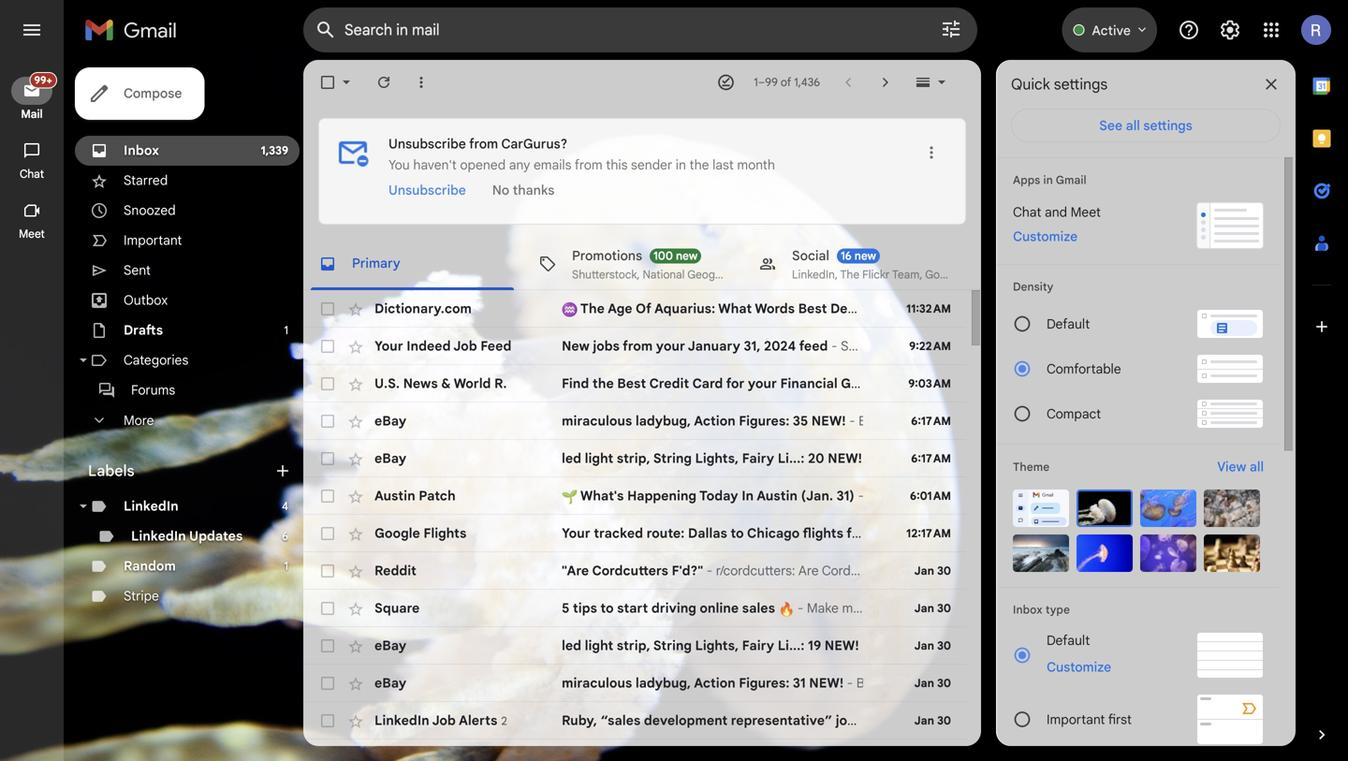 Task type: locate. For each thing, give the bounding box(es) containing it.
led for led light strip, string lights, fairy li...: 20 new! -
[[562, 450, 581, 467]]

1 vertical spatial fairy
[[742, 638, 774, 654]]

jobs,
[[1033, 268, 1060, 282]]

jan 30 for "are cordcutters f'd?" -
[[914, 564, 951, 578]]

1 vertical spatial meet
[[19, 227, 45, 241]]

1 horizontal spatial all
[[1250, 459, 1264, 475]]

0 horizontal spatial all
[[1126, 117, 1140, 134]]

action down led light strip, string lights, fairy li...: 19 new! -
[[694, 675, 736, 691]]

unsubscribe inside unsubscribe from cargurus? you haven't opened any emails from this sender in the last month
[[389, 136, 466, 152]]

f'd?"
[[672, 563, 703, 579]]

0 vertical spatial inbox
[[124, 142, 159, 159]]

ladybug, for miraculous ladybug, action figures: 31 new! -
[[635, 675, 691, 691]]

0 vertical spatial your
[[374, 338, 403, 354]]

string up happening
[[653, 450, 692, 467]]

1 vertical spatial string
[[653, 638, 692, 654]]

customize button
[[1002, 226, 1089, 248], [1035, 656, 1123, 678]]

light up what's
[[585, 450, 613, 467]]

fairy down sales
[[742, 638, 774, 654]]

2
[[501, 714, 507, 728]]

1 vertical spatial customize button
[[1035, 656, 1123, 678]]

miraculous up ruby,
[[562, 675, 632, 691]]

0 horizontal spatial important
[[124, 232, 182, 249]]

customize up important first
[[1047, 659, 1111, 675]]

main menu image
[[21, 19, 43, 41]]

1 horizontal spatial austin
[[757, 488, 798, 504]]

1 horizontal spatial jobs
[[836, 712, 862, 729]]

0 vertical spatial led
[[562, 450, 581, 467]]

figures: left 31
[[739, 675, 789, 691]]

categories link
[[124, 352, 188, 368]]

led up 🌱 "icon"
[[562, 450, 581, 467]]

action
[[694, 413, 736, 429], [694, 675, 736, 691]]

action for 35
[[694, 413, 736, 429]]

the inside tab
[[840, 268, 859, 282]]

1 vertical spatial li...:
[[778, 638, 805, 654]]

patch
[[419, 488, 456, 504]]

1 vertical spatial inbox
[[1013, 603, 1043, 617]]

6:17 am for led light strip, string lights, fairy li...: 20 new! -
[[911, 452, 951, 466]]

8 row from the top
[[303, 552, 966, 590]]

your inside find the best credit card for your financial goals link
[[748, 375, 777, 392]]

fairy
[[742, 450, 774, 467], [742, 638, 774, 654]]

customize down and
[[1013, 228, 1078, 245]]

customize button for chat and meet
[[1002, 226, 1089, 248]]

navigation
[[0, 60, 66, 761]]

new right the 16
[[855, 249, 876, 263]]

li...: left 19
[[778, 638, 805, 654]]

4 row from the top
[[303, 403, 966, 440]]

11 row from the top
[[303, 665, 966, 702]]

austin up google
[[374, 488, 415, 504]]

fairy for 19
[[742, 638, 774, 654]]

li...: left 20
[[778, 450, 805, 467]]

0 vertical spatial customize button
[[1002, 226, 1089, 248]]

important for important first
[[1047, 711, 1105, 728]]

linkedin, the flickr team, goodreads, linkedin jobs, tumblr
[[792, 268, 1098, 282]]

see all settings
[[1099, 117, 1192, 134]]

unsubscribe inside button
[[389, 182, 466, 198]]

1 jan from the top
[[914, 564, 934, 578]]

30 for led light strip, string lights, fairy li...: 19 new! -
[[937, 639, 951, 653]]

0 vertical spatial for
[[726, 375, 744, 392]]

0 vertical spatial the
[[840, 268, 859, 282]]

1 vertical spatial the
[[592, 375, 614, 392]]

main content
[[303, 60, 1098, 761]]

to right tips on the bottom left of page
[[600, 600, 614, 616]]

ebay down square
[[374, 638, 406, 654]]

lights, down online
[[695, 638, 739, 654]]

forums link
[[131, 382, 175, 398]]

row down credit
[[303, 403, 966, 440]]

ruby, "sales development representative" jobs you may be a fit for link
[[562, 711, 989, 730]]

99
[[765, 75, 778, 89]]

2 vertical spatial 1
[[284, 559, 288, 573]]

miraculous down find
[[562, 413, 632, 429]]

settings right the see
[[1143, 117, 1192, 134]]

to right dallas
[[731, 525, 744, 542]]

1 vertical spatial chat
[[1013, 204, 1041, 220]]

1 vertical spatial best
[[617, 375, 646, 392]]

your up u.s.
[[374, 338, 403, 354]]

0 vertical spatial miraculous
[[562, 413, 632, 429]]

new! right 20
[[828, 450, 862, 467]]

9 row from the top
[[303, 590, 966, 627]]

chat and meet customize
[[1013, 204, 1101, 245]]

0 vertical spatial li...:
[[778, 450, 805, 467]]

lights, up what's happening today in austin (jan. 31)
[[695, 450, 739, 467]]

0 horizontal spatial tab list
[[303, 238, 1098, 290]]

0 horizontal spatial settings
[[1054, 75, 1108, 94]]

row up happening
[[303, 440, 966, 477]]

job left feed
[[453, 338, 477, 354]]

1
[[754, 75, 758, 89], [284, 323, 288, 337], [284, 559, 288, 573]]

the right the ♒ image
[[580, 301, 605, 317]]

u.s. news & world r.
[[374, 375, 507, 392]]

1 figures: from the top
[[739, 413, 789, 429]]

row down the miraculous ladybug, action figures: 31 new! -
[[303, 702, 989, 740]]

1 vertical spatial ladybug,
[[635, 675, 691, 691]]

chat inside heading
[[20, 167, 44, 181]]

4 ebay from the top
[[374, 675, 406, 691]]

ebay for led light strip, string lights, fairy li...: 19 new!
[[374, 638, 406, 654]]

chat up meet "heading"
[[20, 167, 44, 181]]

job left the alerts
[[432, 712, 456, 729]]

2 figures: from the top
[[739, 675, 789, 691]]

your for your tracked route: dallas to chicago flights from $169
[[562, 525, 590, 542]]

0 horizontal spatial austin
[[374, 488, 415, 504]]

row up "sales
[[303, 665, 966, 702]]

0 vertical spatial action
[[694, 413, 736, 429]]

inbox for inbox type
[[1013, 603, 1043, 617]]

2 strip, from the top
[[617, 638, 650, 654]]

1 li...: from the top
[[778, 450, 805, 467]]

jan for miraculous ladybug, action figures: 31 new! -
[[914, 676, 934, 690]]

&
[[441, 375, 451, 392]]

1 strip, from the top
[[617, 450, 650, 467]]

miraculous ladybug, action figures: 31 new! -
[[562, 675, 856, 691]]

led
[[562, 450, 581, 467], [562, 638, 581, 654]]

linkedin inside the social, 16 new messages, tab
[[988, 268, 1031, 282]]

2 string from the top
[[653, 638, 692, 654]]

row up the start
[[303, 552, 966, 590]]

2 led from the top
[[562, 638, 581, 654]]

the inside row
[[580, 301, 605, 317]]

0 horizontal spatial jobs
[[593, 338, 620, 354]]

see
[[1099, 117, 1123, 134]]

customize
[[1013, 228, 1078, 245], [1047, 659, 1111, 675]]

0 vertical spatial 6:17 am
[[911, 414, 951, 428]]

chat inside chat and meet customize
[[1013, 204, 1041, 220]]

1 horizontal spatial important
[[1047, 711, 1105, 728]]

you
[[866, 712, 889, 729]]

2 new from the left
[[855, 249, 876, 263]]

0 horizontal spatial to
[[600, 600, 614, 616]]

best
[[798, 301, 827, 317], [617, 375, 646, 392]]

6:17 am
[[911, 414, 951, 428], [911, 452, 951, 466]]

apps in gmail
[[1013, 173, 1087, 187]]

2 austin from the left
[[757, 488, 798, 504]]

linkedin
[[988, 268, 1031, 282], [124, 498, 179, 514], [131, 528, 186, 544], [374, 712, 429, 729]]

linkedin inside row
[[374, 712, 429, 729]]

settings
[[1054, 75, 1108, 94], [1143, 117, 1192, 134]]

older image
[[876, 73, 895, 92]]

more button
[[75, 405, 300, 435]]

the inside row
[[592, 375, 614, 392]]

1 vertical spatial miraculous
[[562, 675, 632, 691]]

7 row from the top
[[303, 515, 966, 552]]

35
[[793, 413, 808, 429]]

best down linkedin,
[[798, 301, 827, 317]]

customize button up important first
[[1035, 656, 1123, 678]]

1 miraculous from the top
[[562, 413, 632, 429]]

1 vertical spatial default
[[1047, 632, 1090, 649]]

advanced search options image
[[932, 10, 970, 48]]

3 jan from the top
[[914, 639, 934, 653]]

0 horizontal spatial meet
[[19, 227, 45, 241]]

light
[[585, 450, 613, 467], [585, 638, 613, 654]]

0 horizontal spatial new
[[676, 249, 698, 263]]

2 fairy from the top
[[742, 638, 774, 654]]

row down "of"
[[303, 328, 966, 365]]

1 vertical spatial jobs
[[836, 712, 862, 729]]

linkedin left the alerts
[[374, 712, 429, 729]]

dallas
[[688, 525, 727, 542]]

ebay up austin patch
[[374, 450, 406, 467]]

sent
[[124, 262, 151, 279]]

no thanks button
[[479, 173, 568, 207]]

linkedin updates
[[131, 528, 243, 544]]

light down tips on the bottom left of page
[[585, 638, 613, 654]]

aquarians?
[[890, 301, 962, 317]]

0 horizontal spatial the
[[580, 301, 605, 317]]

led down 5
[[562, 638, 581, 654]]

19
[[808, 638, 821, 654]]

2 jan 30 from the top
[[914, 601, 951, 616]]

0 vertical spatial unsubscribe
[[389, 136, 466, 152]]

1 horizontal spatial in
[[1043, 173, 1053, 187]]

inbox type
[[1013, 603, 1070, 617]]

1 vertical spatial all
[[1250, 459, 1264, 475]]

no
[[492, 182, 509, 198]]

0 vertical spatial to
[[731, 525, 744, 542]]

0 vertical spatial ladybug,
[[635, 413, 691, 429]]

1 vertical spatial your
[[562, 525, 590, 542]]

strip, up happening
[[617, 450, 650, 467]]

2 row from the top
[[303, 328, 966, 365]]

♒ image
[[562, 302, 577, 318]]

settings inside see all settings button
[[1143, 117, 1192, 134]]

4 30 from the top
[[937, 676, 951, 690]]

- right 19
[[862, 638, 868, 654]]

meet inside "heading"
[[19, 227, 45, 241]]

figures: for 31
[[739, 675, 789, 691]]

jobs inside ruby, "sales development representative" jobs you may be a fit for link
[[836, 712, 862, 729]]

any
[[509, 157, 530, 173]]

1 30 from the top
[[937, 564, 951, 578]]

row containing dictionary.com
[[303, 290, 966, 328]]

haven't
[[413, 157, 457, 173]]

0 horizontal spatial in
[[676, 157, 686, 173]]

6
[[282, 529, 288, 543]]

row containing u.s. news & world r.
[[303, 365, 966, 403]]

6:17 am up 6:01 am
[[911, 452, 951, 466]]

3 row from the top
[[303, 365, 966, 403]]

jan 30
[[914, 564, 951, 578], [914, 601, 951, 616], [914, 639, 951, 653], [914, 676, 951, 690], [914, 714, 951, 728]]

1 vertical spatial customize
[[1047, 659, 1111, 675]]

0 vertical spatial string
[[653, 450, 692, 467]]

ebay up linkedin job alerts 2
[[374, 675, 406, 691]]

1 vertical spatial the
[[580, 301, 605, 317]]

linkedin down linkedin 'link'
[[131, 528, 186, 544]]

ruby,
[[562, 712, 597, 729]]

1 vertical spatial for
[[971, 712, 989, 729]]

unsubscribe up haven't at left
[[389, 136, 466, 152]]

1 vertical spatial unsubscribe
[[389, 182, 466, 198]]

1 vertical spatial 6:17 am
[[911, 452, 951, 466]]

0 horizontal spatial your
[[374, 338, 403, 354]]

1 vertical spatial light
[[585, 638, 613, 654]]

promotions, 100 new messages, tab
[[523, 238, 742, 290]]

1 string from the top
[[653, 450, 692, 467]]

refresh image
[[374, 73, 393, 92]]

0 vertical spatial customize
[[1013, 228, 1078, 245]]

linkedin left jobs,
[[988, 268, 1031, 282]]

string down driving at bottom
[[653, 638, 692, 654]]

1 row from the top
[[303, 290, 966, 328]]

for right the card
[[726, 375, 744, 392]]

in right the sender
[[676, 157, 686, 173]]

0 vertical spatial chat
[[20, 167, 44, 181]]

0 vertical spatial fairy
[[742, 450, 774, 467]]

0 vertical spatial the
[[689, 157, 709, 173]]

meet heading
[[0, 227, 64, 242]]

figures: left 35
[[739, 413, 789, 429]]

feed
[[799, 338, 828, 354]]

linkedin job alerts 2
[[374, 712, 507, 729]]

1 horizontal spatial meet
[[1071, 204, 1101, 220]]

0 vertical spatial lights,
[[695, 450, 739, 467]]

0 horizontal spatial your
[[656, 338, 685, 354]]

- right 20
[[866, 450, 872, 467]]

0 horizontal spatial inbox
[[124, 142, 159, 159]]

2 miraculous from the top
[[562, 675, 632, 691]]

inbox left type
[[1013, 603, 1043, 617]]

1 horizontal spatial the
[[689, 157, 709, 173]]

your down the 31,
[[748, 375, 777, 392]]

customize button down and
[[1002, 226, 1089, 248]]

fairy up in
[[742, 450, 774, 467]]

linkedin down labels heading
[[124, 498, 179, 514]]

1 unsubscribe from the top
[[389, 136, 466, 152]]

linkedin for linkedin
[[124, 498, 179, 514]]

jobs right new
[[593, 338, 620, 354]]

1 horizontal spatial chat
[[1013, 204, 1041, 220]]

tab list
[[1296, 60, 1348, 694], [303, 238, 1098, 290]]

sent link
[[124, 262, 151, 279]]

unsubscribe
[[389, 136, 466, 152], [389, 182, 466, 198]]

the left last
[[689, 157, 709, 173]]

1 light from the top
[[585, 450, 613, 467]]

settings right 'quick'
[[1054, 75, 1108, 94]]

string for led light strip, string lights, fairy li...: 19 new! -
[[653, 638, 692, 654]]

0 horizontal spatial the
[[592, 375, 614, 392]]

ladybug, up development
[[635, 675, 691, 691]]

None checkbox
[[318, 73, 337, 92], [318, 449, 337, 468], [318, 524, 337, 543], [318, 599, 337, 618], [318, 711, 337, 730], [318, 73, 337, 92], [318, 449, 337, 468], [318, 524, 337, 543], [318, 599, 337, 618], [318, 711, 337, 730]]

compact
[[1047, 406, 1101, 422]]

strip, for led light strip, string lights, fairy li...: 20 new!
[[617, 450, 650, 467]]

row down "are cordcutters f'd?" - in the bottom of the page
[[303, 590, 966, 627]]

1 horizontal spatial inbox
[[1013, 603, 1043, 617]]

0 vertical spatial default
[[1047, 316, 1090, 332]]

1 6:17 am from the top
[[911, 414, 951, 428]]

your up credit
[[656, 338, 685, 354]]

1 vertical spatial your
[[748, 375, 777, 392]]

job
[[453, 338, 477, 354], [432, 712, 456, 729]]

9:03 am
[[908, 377, 951, 391]]

row containing square
[[303, 590, 966, 627]]

row down the promotions
[[303, 290, 966, 328]]

30 for miraculous ladybug, action figures: 31 new! -
[[937, 676, 951, 690]]

1 vertical spatial led
[[562, 638, 581, 654]]

for inside ruby, "sales development representative" jobs you may be a fit for link
[[971, 712, 989, 729]]

inbox for inbox
[[124, 142, 159, 159]]

important left first
[[1047, 711, 1105, 728]]

new right 100 on the left of page
[[676, 249, 698, 263]]

more email options image
[[412, 73, 431, 92]]

0 vertical spatial figures:
[[739, 413, 789, 429]]

default up comfortable
[[1047, 316, 1090, 332]]

find the best credit card for your financial goals link
[[562, 374, 877, 393]]

0 vertical spatial best
[[798, 301, 827, 317]]

all right view
[[1250, 459, 1264, 475]]

1 ladybug, from the top
[[635, 413, 691, 429]]

2 lights, from the top
[[695, 638, 739, 654]]

light for led light strip, string lights, fairy li...: 20 new! -
[[585, 450, 613, 467]]

ebay for led light strip, string lights, fairy li...: 20 new!
[[374, 450, 406, 467]]

1 vertical spatial important
[[1047, 711, 1105, 728]]

row containing austin patch
[[303, 477, 966, 515]]

1 horizontal spatial for
[[971, 712, 989, 729]]

sales
[[742, 600, 775, 616]]

1 vertical spatial lights,
[[695, 638, 739, 654]]

row down new
[[303, 365, 966, 403]]

2 li...: from the top
[[778, 638, 805, 654]]

more
[[124, 412, 154, 429]]

labels heading
[[88, 462, 273, 480]]

austin right in
[[757, 488, 798, 504]]

snoozed link
[[124, 202, 176, 219]]

3 30 from the top
[[937, 639, 951, 653]]

outbox
[[124, 292, 168, 308]]

12 row from the top
[[303, 702, 989, 740]]

meet
[[1071, 204, 1101, 220], [19, 227, 45, 241]]

happening
[[627, 488, 696, 504]]

- right 31
[[847, 675, 853, 691]]

theme element
[[1013, 458, 1050, 477]]

customize button for default
[[1035, 656, 1123, 678]]

- right f'd?"
[[707, 563, 713, 579]]

1 ebay from the top
[[374, 413, 406, 429]]

toggle split pane mode image
[[914, 73, 932, 92]]

1 new from the left
[[676, 249, 698, 263]]

30
[[937, 564, 951, 578], [937, 601, 951, 616], [937, 639, 951, 653], [937, 676, 951, 690], [937, 714, 951, 728]]

primary tab
[[303, 238, 521, 290]]

1 lights, from the top
[[695, 450, 739, 467]]

30 for "are cordcutters f'd?" -
[[937, 564, 951, 578]]

what's
[[580, 488, 624, 504]]

🔥 image
[[778, 601, 794, 617]]

1 for random
[[284, 559, 288, 573]]

lights, for 19
[[695, 638, 739, 654]]

3 jan 30 from the top
[[914, 639, 951, 653]]

important down 'snoozed' 'link'
[[124, 232, 182, 249]]

0 vertical spatial strip,
[[617, 450, 650, 467]]

1 horizontal spatial new
[[855, 249, 876, 263]]

2 unsubscribe from the top
[[389, 182, 466, 198]]

for right fit
[[971, 712, 989, 729]]

main content containing unsubscribe from cargurus?
[[303, 60, 1098, 761]]

1 vertical spatial 1
[[284, 323, 288, 337]]

1 vertical spatial settings
[[1143, 117, 1192, 134]]

and
[[1045, 204, 1067, 220]]

from left this
[[575, 157, 603, 173]]

1 horizontal spatial your
[[748, 375, 777, 392]]

mail
[[21, 107, 43, 121]]

inbox link
[[124, 142, 159, 159]]

0 vertical spatial meet
[[1071, 204, 1101, 220]]

gmail image
[[84, 11, 186, 49]]

default down type
[[1047, 632, 1090, 649]]

new for promotions
[[676, 249, 698, 263]]

0 vertical spatial job
[[453, 338, 477, 354]]

"are cordcutters f'd?" -
[[562, 563, 716, 579]]

2 6:17 am from the top
[[911, 452, 951, 466]]

the down the 16
[[840, 268, 859, 282]]

all right the see
[[1126, 117, 1140, 134]]

1 vertical spatial strip,
[[617, 638, 650, 654]]

find the best credit card for your financial goals
[[562, 375, 877, 392]]

🌱 image
[[562, 489, 577, 505]]

4 jan from the top
[[914, 676, 934, 690]]

2 light from the top
[[585, 638, 613, 654]]

apps
[[1013, 173, 1040, 187]]

strip, down the start
[[617, 638, 650, 654]]

to
[[731, 525, 744, 542], [600, 600, 614, 616]]

meet down chat heading
[[19, 227, 45, 241]]

your for your indeed job feed
[[374, 338, 403, 354]]

row
[[303, 290, 966, 328], [303, 328, 966, 365], [303, 365, 966, 403], [303, 403, 966, 440], [303, 440, 966, 477], [303, 477, 966, 515], [303, 515, 966, 552], [303, 552, 966, 590], [303, 590, 966, 627], [303, 627, 966, 665], [303, 665, 966, 702], [303, 702, 989, 740], [303, 740, 966, 761]]

0 vertical spatial light
[[585, 450, 613, 467]]

row down "sales
[[303, 740, 966, 761]]

meet right and
[[1071, 204, 1101, 220]]

6 row from the top
[[303, 477, 966, 515]]

2 action from the top
[[694, 675, 736, 691]]

0 vertical spatial all
[[1126, 117, 1140, 134]]

your down 🌱 "icon"
[[562, 525, 590, 542]]

mail heading
[[0, 107, 64, 122]]

- right sales
[[794, 600, 807, 616]]

new for social
[[855, 249, 876, 263]]

unsubscribe down haven't at left
[[389, 182, 466, 198]]

ebay
[[374, 413, 406, 429], [374, 450, 406, 467], [374, 638, 406, 654], [374, 675, 406, 691]]

the right find
[[592, 375, 614, 392]]

1 jan 30 from the top
[[914, 564, 951, 578]]

all for see
[[1126, 117, 1140, 134]]

2 ladybug, from the top
[[635, 675, 691, 691]]

3 ebay from the top
[[374, 638, 406, 654]]

inbox up starred link
[[124, 142, 159, 159]]

None checkbox
[[318, 300, 337, 318], [318, 337, 337, 356], [318, 374, 337, 393], [318, 412, 337, 431], [318, 487, 337, 506], [318, 562, 337, 580], [318, 637, 337, 655], [318, 674, 337, 693], [318, 300, 337, 318], [318, 337, 337, 356], [318, 374, 337, 393], [318, 412, 337, 431], [318, 487, 337, 506], [318, 562, 337, 580], [318, 637, 337, 655], [318, 674, 337, 693]]

4 jan 30 from the top
[[914, 676, 951, 690]]

row up "are cordcutters f'd?" - in the bottom of the page
[[303, 515, 966, 552]]

your tracked route: dallas to chicago flights from $169 link
[[562, 524, 909, 543]]

1 fairy from the top
[[742, 450, 774, 467]]

1 horizontal spatial your
[[562, 525, 590, 542]]

row containing google flights
[[303, 515, 966, 552]]

social
[[792, 248, 829, 264]]

0 vertical spatial important
[[124, 232, 182, 249]]

2 ebay from the top
[[374, 450, 406, 467]]

may
[[893, 712, 920, 729]]

chat for chat and meet customize
[[1013, 204, 1041, 220]]

1 action from the top
[[694, 413, 736, 429]]

row down the start
[[303, 627, 966, 665]]

view
[[1217, 459, 1246, 475]]

5 row from the top
[[303, 440, 966, 477]]

1 vertical spatial action
[[694, 675, 736, 691]]

alerts
[[459, 712, 497, 729]]

0 horizontal spatial chat
[[20, 167, 44, 181]]

figures:
[[739, 413, 789, 429], [739, 675, 789, 691]]

strip, for led light strip, string lights, fairy li...: 19 new!
[[617, 638, 650, 654]]

1 horizontal spatial the
[[840, 268, 859, 282]]

1 led from the top
[[562, 450, 581, 467]]

miraculous for miraculous ladybug, action figures: 35 new! -
[[562, 413, 632, 429]]

ebay down u.s.
[[374, 413, 406, 429]]

0 horizontal spatial for
[[726, 375, 744, 392]]

jobs left you
[[836, 712, 862, 729]]

chat left and
[[1013, 204, 1041, 220]]

action down find the best credit card for your financial goals link
[[694, 413, 736, 429]]

ladybug, down credit
[[635, 413, 691, 429]]

1 horizontal spatial settings
[[1143, 117, 1192, 134]]

0 vertical spatial settings
[[1054, 75, 1108, 94]]



Task type: describe. For each thing, give the bounding box(es) containing it.
settings inside "quick settings" element
[[1054, 75, 1108, 94]]

what's happening today in austin (jan. 31)
[[577, 488, 855, 504]]

5 jan 30 from the top
[[914, 714, 951, 728]]

the age of aquarius: what words best describe aquarians?
[[577, 301, 962, 317]]

thanks
[[513, 182, 555, 198]]

jan for "are cordcutters f'd?" -
[[914, 564, 934, 578]]

from up opened
[[469, 136, 498, 152]]

- right (jan. at right
[[855, 488, 867, 504]]

credit
[[649, 375, 689, 392]]

(jan.
[[801, 488, 833, 504]]

a
[[943, 712, 950, 729]]

type
[[1046, 603, 1070, 617]]

goals
[[841, 375, 877, 392]]

chat heading
[[0, 167, 64, 182]]

- right feed
[[831, 338, 837, 354]]

in
[[742, 488, 754, 504]]

search in mail image
[[309, 13, 343, 47]]

- down goals
[[849, 413, 855, 429]]

li...: for 20
[[778, 450, 805, 467]]

chat for chat
[[20, 167, 44, 181]]

31
[[793, 675, 806, 691]]

0 vertical spatial 1
[[754, 75, 758, 89]]

dictionary.com
[[374, 301, 472, 317]]

the inside unsubscribe from cargurus? you haven't opened any emails from this sender in the last month
[[689, 157, 709, 173]]

action for 31
[[694, 675, 736, 691]]

age
[[608, 301, 632, 317]]

find
[[562, 375, 589, 392]]

forums
[[131, 382, 175, 398]]

team,
[[892, 268, 923, 282]]

card
[[692, 375, 723, 392]]

fairy for 20
[[742, 450, 774, 467]]

5 30 from the top
[[937, 714, 951, 728]]

compose button
[[75, 67, 205, 120]]

emails
[[534, 157, 571, 173]]

customize inside chat and meet customize
[[1013, 228, 1078, 245]]

light for led light strip, string lights, fairy li...: 19 new! -
[[585, 638, 613, 654]]

square
[[374, 600, 420, 616]]

100
[[653, 249, 673, 263]]

google
[[374, 525, 420, 542]]

5 jan from the top
[[914, 714, 934, 728]]

row containing reddit
[[303, 552, 966, 590]]

gmail
[[1056, 173, 1087, 187]]

lights, for 20
[[695, 450, 739, 467]]

tracked
[[594, 525, 643, 542]]

inbox type element
[[1013, 603, 1264, 617]]

austin patch
[[374, 488, 456, 504]]

1 horizontal spatial best
[[798, 301, 827, 317]]

flights
[[803, 525, 843, 542]]

customize inside customize button
[[1047, 659, 1111, 675]]

inbox tip region
[[318, 118, 966, 225]]

the age of aquarius: what words best describe aquarians? link
[[562, 300, 962, 318]]

representative"
[[731, 712, 832, 729]]

1 99 of 1,436
[[754, 75, 820, 89]]

ebay for miraculous ladybug, action figures: 35 new!
[[374, 413, 406, 429]]

unsubscribe from cargurus? you haven't opened any emails from this sender in the last month
[[389, 136, 775, 173]]

led for led light strip, string lights, fairy li...: 19 new! -
[[562, 638, 581, 654]]

2 30 from the top
[[937, 601, 951, 616]]

13 row from the top
[[303, 740, 966, 761]]

in inside unsubscribe from cargurus? you haven't opened any emails from this sender in the last month
[[676, 157, 686, 173]]

of
[[781, 75, 791, 89]]

0 vertical spatial jobs
[[593, 338, 620, 354]]

Search in mail text field
[[345, 21, 887, 39]]

important for important link
[[124, 232, 182, 249]]

tab list containing promotions
[[303, 238, 1098, 290]]

led light strip, string lights, fairy li...: 20 new! -
[[562, 450, 875, 467]]

0 horizontal spatial best
[[617, 375, 646, 392]]

1 vertical spatial to
[[600, 600, 614, 616]]

view all button
[[1206, 456, 1275, 478]]

tumblr
[[1063, 268, 1098, 282]]

1,339
[[261, 144, 288, 158]]

new! right 19
[[825, 638, 859, 654]]

important link
[[124, 232, 182, 249]]

driving
[[651, 600, 696, 616]]

string for led light strip, string lights, fairy li...: 20 new! -
[[653, 450, 692, 467]]

labels
[[88, 462, 134, 480]]

1 horizontal spatial tab list
[[1296, 60, 1348, 694]]

indeed
[[406, 338, 451, 354]]

1 default from the top
[[1047, 316, 1090, 332]]

navigation containing mail
[[0, 60, 66, 761]]

linkedin for linkedin job alerts 2
[[374, 712, 429, 729]]

display density element
[[1013, 280, 1264, 294]]

9:22 am
[[909, 339, 951, 353]]

5 tips to start driving online sales
[[562, 600, 778, 616]]

unsubscribe for unsubscribe
[[389, 182, 466, 198]]

row containing your indeed job feed
[[303, 328, 966, 365]]

primary
[[352, 255, 400, 271]]

miraculous for miraculous ladybug, action figures: 31 new! -
[[562, 675, 632, 691]]

chicago
[[747, 525, 800, 542]]

10 row from the top
[[303, 627, 966, 665]]

be
[[923, 712, 939, 729]]

jan 30 for miraculous ladybug, action figures: 31 new! -
[[914, 676, 951, 690]]

figures: for 35
[[739, 413, 789, 429]]

0 vertical spatial your
[[656, 338, 685, 354]]

2 jan from the top
[[914, 601, 934, 616]]

sender
[[631, 157, 672, 173]]

1 for drafts
[[284, 323, 288, 337]]

cargurus?
[[501, 136, 567, 152]]

start
[[617, 600, 648, 616]]

first
[[1108, 711, 1132, 728]]

12:17 am
[[906, 527, 951, 541]]

financial
[[780, 375, 838, 392]]

row containing linkedin job alerts
[[303, 702, 989, 740]]

starred link
[[124, 172, 168, 189]]

of
[[636, 301, 651, 317]]

view all
[[1217, 459, 1264, 475]]

reddit
[[374, 563, 416, 579]]

jan for led light strip, string lights, fairy li...: 19 new! -
[[914, 639, 934, 653]]

for inside find the best credit card for your financial goals link
[[726, 375, 744, 392]]

r.
[[494, 375, 507, 392]]

settings image
[[1219, 19, 1241, 41]]

your tracked route: dallas to chicago flights from $169
[[562, 525, 909, 542]]

support image
[[1178, 19, 1200, 41]]

online
[[700, 600, 739, 616]]

99+ link
[[11, 72, 57, 105]]

unsubscribe for unsubscribe from cargurus? you haven't opened any emails from this sender in the last month
[[389, 136, 466, 152]]

from left $169
[[847, 525, 877, 542]]

1 vertical spatial job
[[432, 712, 456, 729]]

month
[[737, 157, 775, 173]]

flights
[[423, 525, 467, 542]]

ebay for miraculous ladybug, action figures: 31 new!
[[374, 675, 406, 691]]

5
[[562, 600, 569, 616]]

feed
[[480, 338, 511, 354]]

categories
[[124, 352, 188, 368]]

social, 16 new messages, tab
[[743, 238, 1098, 290]]

new! right 31
[[809, 675, 844, 691]]

1 austin from the left
[[374, 488, 415, 504]]

all for view
[[1250, 459, 1264, 475]]

2 default from the top
[[1047, 632, 1090, 649]]

route:
[[647, 525, 685, 542]]

from down "of"
[[623, 338, 653, 354]]

100 new
[[653, 249, 698, 263]]

31,
[[744, 338, 761, 354]]

this
[[606, 157, 628, 173]]

see all settings button
[[1011, 109, 1281, 142]]

6:17 am for miraculous ladybug, action figures: 35 new! -
[[911, 414, 951, 428]]

li...: for 19
[[778, 638, 805, 654]]

u.s.
[[374, 375, 400, 392]]

stripe link
[[124, 588, 159, 604]]

meet inside chat and meet customize
[[1071, 204, 1101, 220]]

Search in mail search field
[[303, 7, 977, 52]]

new! right 35
[[811, 413, 846, 429]]

fit
[[953, 712, 968, 729]]

99+
[[34, 74, 52, 87]]

aquarius:
[[654, 301, 715, 317]]

offline sync status image
[[716, 73, 735, 92]]

20
[[808, 450, 824, 467]]

what
[[718, 301, 752, 317]]

updates
[[189, 528, 243, 544]]

jan 30 for led light strip, string lights, fairy li...: 19 new! -
[[914, 639, 951, 653]]

news
[[403, 375, 438, 392]]

outbox link
[[124, 292, 168, 308]]

ladybug, for miraculous ladybug, action figures: 35 new! -
[[635, 413, 691, 429]]

1 horizontal spatial to
[[731, 525, 744, 542]]

linkedin for linkedin updates
[[131, 528, 186, 544]]

quick settings element
[[1011, 75, 1108, 109]]



Task type: vqa. For each thing, say whether or not it's contained in the screenshot.


